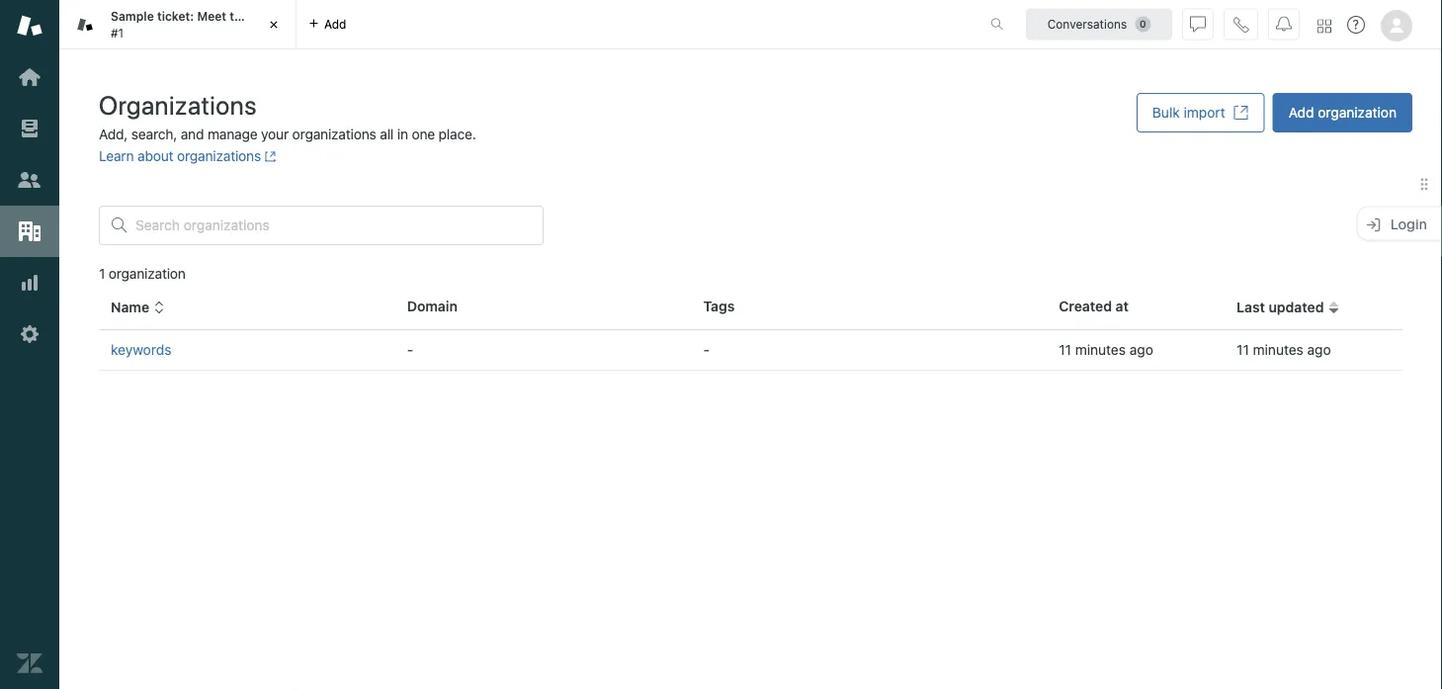 Task type: vqa. For each thing, say whether or not it's contained in the screenshot.
leftmost -
yes



Task type: locate. For each thing, give the bounding box(es) containing it.
minutes down created at
[[1075, 342, 1126, 358]]

11 minutes ago
[[1059, 342, 1153, 358], [1237, 342, 1331, 358]]

(opens in a new tab) image
[[261, 151, 276, 162]]

minutes down last updated
[[1253, 342, 1304, 358]]

admin image
[[17, 321, 43, 347]]

1 horizontal spatial minutes
[[1253, 342, 1304, 358]]

1 horizontal spatial 11 minutes ago
[[1237, 342, 1331, 358]]

0 horizontal spatial minutes
[[1075, 342, 1126, 358]]

organization inside button
[[1318, 104, 1397, 121]]

ticket:
[[157, 9, 194, 23]]

all
[[380, 126, 394, 142]]

0 horizontal spatial 11 minutes ago
[[1059, 342, 1153, 358]]

ago
[[1130, 342, 1153, 358], [1307, 342, 1331, 358]]

organizations down manage
[[177, 148, 261, 164]]

bulk import
[[1153, 104, 1226, 121]]

organizations add, search, and manage your organizations all in one place.
[[99, 89, 476, 142]]

1 organization
[[99, 265, 186, 282]]

tabs tab list
[[59, 0, 970, 49]]

zendesk image
[[17, 650, 43, 676]]

keywords link
[[111, 342, 171, 358]]

manage
[[208, 126, 258, 142]]

organizations
[[99, 89, 257, 120]]

created
[[1059, 298, 1112, 314]]

updated
[[1269, 299, 1324, 315]]

11 minutes ago down created at
[[1059, 342, 1153, 358]]

in
[[397, 126, 408, 142]]

zendesk support image
[[17, 13, 43, 39]]

domain
[[407, 298, 458, 314]]

1 horizontal spatial 11
[[1237, 342, 1249, 358]]

0 horizontal spatial -
[[407, 342, 413, 358]]

2 ago from the left
[[1307, 342, 1331, 358]]

views image
[[17, 116, 43, 141]]

and
[[181, 126, 204, 142]]

1 ago from the left
[[1130, 342, 1153, 358]]

0 vertical spatial organization
[[1318, 104, 1397, 121]]

- down domain
[[407, 342, 413, 358]]

2 11 from the left
[[1237, 342, 1249, 358]]

get started image
[[17, 64, 43, 90]]

0 horizontal spatial organization
[[109, 265, 186, 282]]

place.
[[439, 126, 476, 142]]

1 vertical spatial organization
[[109, 265, 186, 282]]

the
[[230, 9, 249, 23]]

11 down created
[[1059, 342, 1072, 358]]

1 horizontal spatial organization
[[1318, 104, 1397, 121]]

organizations
[[292, 126, 376, 142], [177, 148, 261, 164]]

1 - from the left
[[407, 342, 413, 358]]

bulk import button
[[1137, 93, 1265, 132]]

- down tags
[[703, 342, 710, 358]]

0 horizontal spatial 11
[[1059, 342, 1072, 358]]

organization
[[1318, 104, 1397, 121], [109, 265, 186, 282]]

1 11 minutes ago from the left
[[1059, 342, 1153, 358]]

11 down last
[[1237, 342, 1249, 358]]

0 vertical spatial organizations
[[292, 126, 376, 142]]

2 - from the left
[[703, 342, 710, 358]]

reporting image
[[17, 270, 43, 296]]

organizations left all
[[292, 126, 376, 142]]

learn
[[99, 148, 134, 164]]

-
[[407, 342, 413, 358], [703, 342, 710, 358]]

0 horizontal spatial organizations
[[177, 148, 261, 164]]

11
[[1059, 342, 1072, 358], [1237, 342, 1249, 358]]

minutes
[[1075, 342, 1126, 358], [1253, 342, 1304, 358]]

11 minutes ago down last updated "button"
[[1237, 342, 1331, 358]]

organization right add
[[1318, 104, 1397, 121]]

1 horizontal spatial organizations
[[292, 126, 376, 142]]

main element
[[0, 0, 59, 689]]

about
[[138, 148, 173, 164]]

1 horizontal spatial -
[[703, 342, 710, 358]]

learn about organizations link
[[99, 148, 276, 164]]

organization up name button
[[109, 265, 186, 282]]

0 horizontal spatial ago
[[1130, 342, 1153, 358]]

sample
[[111, 9, 154, 23]]

search,
[[131, 126, 177, 142]]

2 minutes from the left
[[1253, 342, 1304, 358]]

1 horizontal spatial ago
[[1307, 342, 1331, 358]]

1
[[99, 265, 105, 282]]

meet
[[197, 9, 226, 23]]

get help image
[[1347, 16, 1365, 34]]

notifications image
[[1276, 16, 1292, 32]]

1 vertical spatial organizations
[[177, 148, 261, 164]]

conversations
[[1048, 17, 1127, 31]]

zendesk products image
[[1318, 19, 1332, 33]]

button displays agent's chat status as invisible. image
[[1190, 16, 1206, 32]]

tab
[[59, 0, 297, 49]]

at
[[1116, 298, 1129, 314]]

add,
[[99, 126, 128, 142]]

1 minutes from the left
[[1075, 342, 1126, 358]]

your
[[261, 126, 289, 142]]



Task type: describe. For each thing, give the bounding box(es) containing it.
Search organizations field
[[135, 216, 531, 234]]

close image
[[264, 15, 284, 35]]

tab containing sample ticket: meet the ticket
[[59, 0, 297, 49]]

add button
[[297, 0, 358, 48]]

learn about organizations
[[99, 148, 261, 164]]

name button
[[111, 299, 165, 316]]

one
[[412, 126, 435, 142]]

sample ticket: meet the ticket #1
[[111, 9, 285, 40]]

organization for 1 organization
[[109, 265, 186, 282]]

add organization button
[[1273, 93, 1413, 132]]

1 11 from the left
[[1059, 342, 1072, 358]]

tags
[[703, 298, 735, 314]]

import
[[1184, 104, 1226, 121]]

last
[[1237, 299, 1265, 315]]

ticket
[[252, 9, 285, 23]]

#1
[[111, 26, 124, 40]]

created at
[[1059, 298, 1129, 314]]

conversations button
[[1026, 8, 1172, 40]]

customers image
[[17, 167, 43, 193]]

add organization
[[1289, 104, 1397, 121]]

add
[[324, 17, 346, 31]]

add
[[1289, 104, 1314, 121]]

organizations inside organizations add, search, and manage your organizations all in one place.
[[292, 126, 376, 142]]

last updated button
[[1237, 299, 1340, 316]]

2 11 minutes ago from the left
[[1237, 342, 1331, 358]]

keywords
[[111, 342, 171, 358]]

last updated
[[1237, 299, 1324, 315]]

organizations image
[[17, 218, 43, 244]]

bulk
[[1153, 104, 1180, 121]]

name
[[111, 299, 149, 315]]

organization for add organization
[[1318, 104, 1397, 121]]



